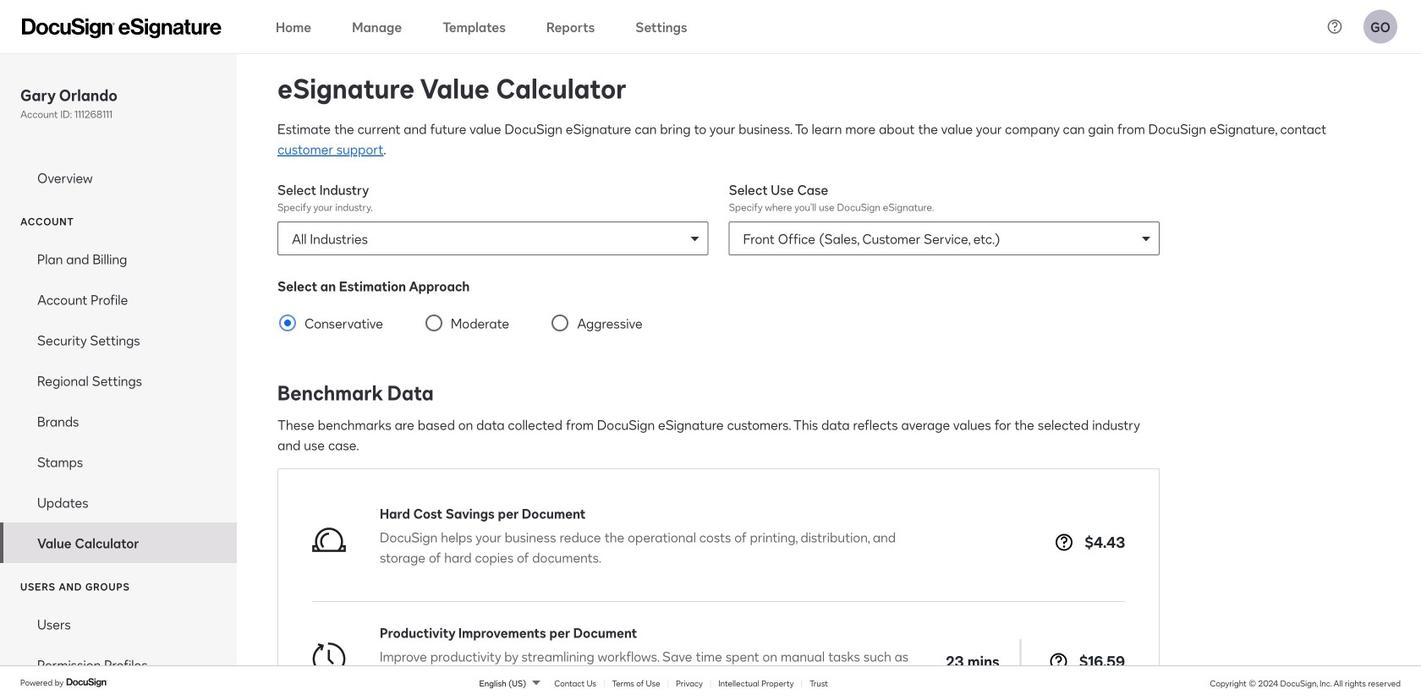 Task type: vqa. For each thing, say whether or not it's contained in the screenshot.
DocuSign Admin image
yes



Task type: describe. For each thing, give the bounding box(es) containing it.
account element
[[0, 239, 237, 564]]



Task type: locate. For each thing, give the bounding box(es) containing it.
docusign image
[[66, 676, 108, 690]]

hard cost savings per document image
[[312, 523, 346, 557]]

docusign admin image
[[22, 18, 222, 39]]

users and groups element
[[0, 604, 237, 701]]

productivity improvements per document image
[[312, 643, 346, 676]]



